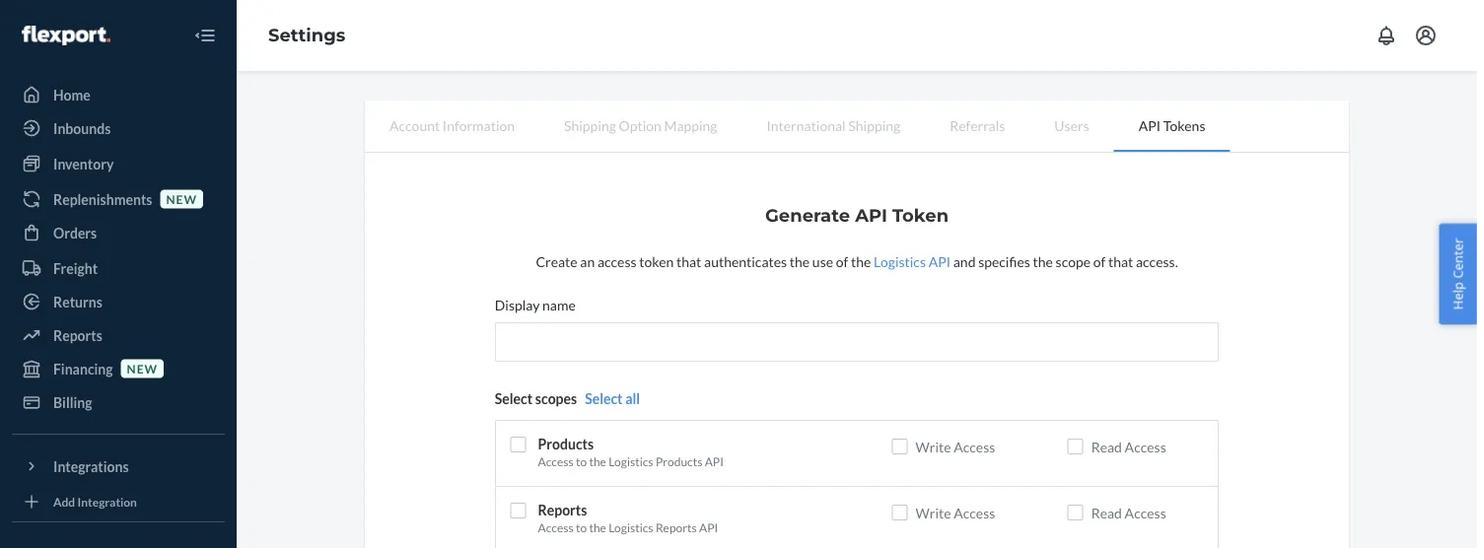 Task type: locate. For each thing, give the bounding box(es) containing it.
billing
[[53, 394, 92, 411]]

settings link
[[268, 24, 346, 46]]

add integration link
[[12, 490, 225, 514]]

0 horizontal spatial of
[[836, 253, 849, 270]]

1 vertical spatial read
[[1092, 505, 1123, 522]]

logistics inside reports access to the logistics reports api
[[609, 521, 654, 535]]

products
[[538, 436, 594, 452], [656, 455, 703, 469]]

select all button
[[585, 389, 640, 408]]

1 horizontal spatial select
[[585, 390, 623, 407]]

generate
[[766, 204, 850, 226]]

api inside the products access to the logistics products api
[[705, 455, 724, 469]]

write for reports
[[916, 505, 952, 522]]

2 shipping from the left
[[849, 117, 901, 134]]

1 horizontal spatial reports
[[538, 502, 587, 519]]

write
[[916, 439, 952, 455], [916, 505, 952, 522]]

0 vertical spatial write access
[[916, 439, 996, 455]]

all
[[626, 390, 640, 407]]

logistics down token
[[874, 253, 926, 270]]

shipping left option
[[564, 117, 616, 134]]

reports
[[53, 327, 102, 344], [538, 502, 587, 519], [656, 521, 697, 535]]

products up reports access to the logistics reports api
[[656, 455, 703, 469]]

access.
[[1137, 253, 1179, 270]]

logistics
[[874, 253, 926, 270], [609, 455, 654, 469], [609, 521, 654, 535]]

1 read from the top
[[1092, 439, 1123, 455]]

logistics inside the products access to the logistics products api
[[609, 455, 654, 469]]

integration
[[77, 495, 137, 509]]

access inside reports access to the logistics reports api
[[538, 521, 574, 535]]

1 vertical spatial read access
[[1092, 505, 1167, 522]]

None checkbox
[[892, 439, 908, 455], [892, 505, 908, 521], [1068, 505, 1084, 521], [892, 439, 908, 455], [892, 505, 908, 521], [1068, 505, 1084, 521]]

access
[[954, 439, 996, 455], [1125, 439, 1167, 455], [538, 455, 574, 469], [954, 505, 996, 522], [1125, 505, 1167, 522], [538, 521, 574, 535]]

2 write from the top
[[916, 505, 952, 522]]

logistics api link
[[874, 253, 951, 270]]

integrations
[[53, 458, 129, 475]]

1 horizontal spatial products
[[656, 455, 703, 469]]

1 write access from the top
[[916, 439, 996, 455]]

2 to from the top
[[576, 521, 587, 535]]

the
[[790, 253, 810, 270], [851, 253, 871, 270], [1033, 253, 1054, 270], [589, 455, 607, 469], [589, 521, 607, 535]]

1 vertical spatial write access
[[916, 505, 996, 522]]

2 write access from the top
[[916, 505, 996, 522]]

to inside reports access to the logistics reports api
[[576, 521, 587, 535]]

None checkbox
[[511, 437, 526, 453], [1068, 439, 1084, 455], [511, 503, 526, 519], [511, 437, 526, 453], [1068, 439, 1084, 455], [511, 503, 526, 519]]

tokens
[[1164, 117, 1206, 134]]

1 vertical spatial logistics
[[609, 455, 654, 469]]

1 vertical spatial reports
[[538, 502, 587, 519]]

1 horizontal spatial new
[[166, 192, 197, 206]]

freight link
[[12, 253, 225, 284]]

write access
[[916, 439, 996, 455], [916, 505, 996, 522]]

to
[[576, 455, 587, 469], [576, 521, 587, 535]]

logistics for reports
[[609, 521, 654, 535]]

account information tab
[[365, 101, 540, 150]]

integrations button
[[12, 451, 225, 482]]

the down the products access to the logistics products api
[[589, 521, 607, 535]]

to down the products access to the logistics products api
[[576, 521, 587, 535]]

2 vertical spatial logistics
[[609, 521, 654, 535]]

shipping right international
[[849, 117, 901, 134]]

of
[[836, 253, 849, 270], [1094, 253, 1106, 270]]

0 horizontal spatial reports
[[53, 327, 102, 344]]

the left the scope
[[1033, 253, 1054, 270]]

read
[[1092, 439, 1123, 455], [1092, 505, 1123, 522]]

1 horizontal spatial that
[[1109, 253, 1134, 270]]

tab list containing account information
[[365, 101, 1350, 153]]

of right the use
[[836, 253, 849, 270]]

2 select from the left
[[585, 390, 623, 407]]

1 to from the top
[[576, 455, 587, 469]]

2 of from the left
[[1094, 253, 1106, 270]]

read access
[[1092, 439, 1167, 455], [1092, 505, 1167, 522]]

option
[[619, 117, 662, 134]]

that
[[677, 253, 702, 270], [1109, 253, 1134, 270]]

shipping
[[564, 117, 616, 134], [849, 117, 901, 134]]

the up reports access to the logistics reports api
[[589, 455, 607, 469]]

1 select from the left
[[495, 390, 533, 407]]

to down select scopes select all
[[576, 455, 587, 469]]

0 vertical spatial products
[[538, 436, 594, 452]]

display name
[[495, 296, 576, 313]]

to inside the products access to the logistics products api
[[576, 455, 587, 469]]

0 vertical spatial new
[[166, 192, 197, 206]]

tab list
[[365, 101, 1350, 153]]

logistics up reports access to the logistics reports api
[[609, 455, 654, 469]]

international
[[767, 117, 846, 134]]

reports for reports
[[53, 327, 102, 344]]

select
[[495, 390, 533, 407], [585, 390, 623, 407]]

2 horizontal spatial reports
[[656, 521, 697, 535]]

1 vertical spatial new
[[127, 362, 158, 376]]

0 vertical spatial read access
[[1092, 439, 1167, 455]]

2 that from the left
[[1109, 253, 1134, 270]]

0 horizontal spatial products
[[538, 436, 594, 452]]

account
[[390, 117, 440, 134]]

the inside reports access to the logistics reports api
[[589, 521, 607, 535]]

2 vertical spatial reports
[[656, 521, 697, 535]]

0 vertical spatial to
[[576, 455, 587, 469]]

1 horizontal spatial of
[[1094, 253, 1106, 270]]

read for reports
[[1092, 505, 1123, 522]]

0 vertical spatial write
[[916, 439, 952, 455]]

read access for products
[[1092, 439, 1167, 455]]

specifies
[[979, 253, 1031, 270]]

None text field
[[495, 323, 1220, 362]]

select left all
[[585, 390, 623, 407]]

2 read from the top
[[1092, 505, 1123, 522]]

of right the scope
[[1094, 253, 1106, 270]]

new down reports link
[[127, 362, 158, 376]]

1 vertical spatial to
[[576, 521, 587, 535]]

0 horizontal spatial shipping
[[564, 117, 616, 134]]

api tokens
[[1139, 117, 1206, 134]]

new
[[166, 192, 197, 206], [127, 362, 158, 376]]

new for financing
[[127, 362, 158, 376]]

0 vertical spatial reports
[[53, 327, 102, 344]]

0 vertical spatial read
[[1092, 439, 1123, 455]]

replenishments
[[53, 191, 152, 208]]

read access for reports
[[1092, 505, 1167, 522]]

select scopes select all
[[495, 390, 640, 407]]

close navigation image
[[193, 24, 217, 47]]

settings
[[268, 24, 346, 46]]

scope
[[1056, 253, 1091, 270]]

an
[[580, 253, 595, 270]]

help center
[[1450, 238, 1468, 310]]

1 horizontal spatial shipping
[[849, 117, 901, 134]]

that left access. at the right top
[[1109, 253, 1134, 270]]

new up orders link
[[166, 192, 197, 206]]

flexport logo image
[[22, 26, 110, 45]]

logistics down the products access to the logistics products api
[[609, 521, 654, 535]]

0 vertical spatial logistics
[[874, 253, 926, 270]]

2 read access from the top
[[1092, 505, 1167, 522]]

generate api token
[[766, 204, 949, 226]]

1 shipping from the left
[[564, 117, 616, 134]]

1 read access from the top
[[1092, 439, 1167, 455]]

freight
[[53, 260, 98, 277]]

to for reports
[[576, 521, 587, 535]]

0 horizontal spatial new
[[127, 362, 158, 376]]

0 horizontal spatial select
[[495, 390, 533, 407]]

token
[[893, 204, 949, 226]]

1 write from the top
[[916, 439, 952, 455]]

reports link
[[12, 320, 225, 351]]

0 horizontal spatial that
[[677, 253, 702, 270]]

api
[[1139, 117, 1161, 134], [856, 204, 888, 226], [929, 253, 951, 270], [705, 455, 724, 469], [700, 521, 718, 535]]

that right token
[[677, 253, 702, 270]]

help
[[1450, 282, 1468, 310]]

products down select scopes select all
[[538, 436, 594, 452]]

1 vertical spatial write
[[916, 505, 952, 522]]

select left scopes
[[495, 390, 533, 407]]



Task type: describe. For each thing, give the bounding box(es) containing it.
referrals tab
[[926, 101, 1030, 150]]

users tab
[[1030, 101, 1115, 150]]

home link
[[12, 79, 225, 111]]

inbounds
[[53, 120, 111, 137]]

create an access token that authenticates the use of the logistics api and specifies the scope of that access.
[[536, 253, 1179, 270]]

read for products
[[1092, 439, 1123, 455]]

users
[[1055, 117, 1090, 134]]

help center button
[[1440, 224, 1478, 325]]

orders link
[[12, 217, 225, 249]]

inventory link
[[12, 148, 225, 180]]

the inside the products access to the logistics products api
[[589, 455, 607, 469]]

inbounds link
[[12, 112, 225, 144]]

mapping
[[664, 117, 718, 134]]

open account menu image
[[1415, 24, 1438, 47]]

to for products
[[576, 455, 587, 469]]

the left the use
[[790, 253, 810, 270]]

authenticates
[[704, 253, 787, 270]]

write for products
[[916, 439, 952, 455]]

products access to the logistics products api
[[538, 436, 724, 469]]

name
[[543, 296, 576, 313]]

account information
[[390, 117, 515, 134]]

reports for reports access to the logistics reports api
[[538, 502, 587, 519]]

referrals
[[950, 117, 1006, 134]]

access
[[598, 253, 637, 270]]

write access for reports
[[916, 505, 996, 522]]

returns link
[[12, 286, 225, 318]]

api inside tab
[[1139, 117, 1161, 134]]

and
[[954, 253, 976, 270]]

new for replenishments
[[166, 192, 197, 206]]

information
[[443, 117, 515, 134]]

shipping option mapping tab
[[540, 101, 742, 150]]

international shipping tab
[[742, 101, 926, 150]]

access inside the products access to the logistics products api
[[538, 455, 574, 469]]

center
[[1450, 238, 1468, 279]]

1 vertical spatial products
[[656, 455, 703, 469]]

the right the use
[[851, 253, 871, 270]]

shipping inside international shipping tab
[[849, 117, 901, 134]]

1 that from the left
[[677, 253, 702, 270]]

orders
[[53, 224, 97, 241]]

open notifications image
[[1375, 24, 1399, 47]]

api inside reports access to the logistics reports api
[[700, 521, 718, 535]]

write access for products
[[916, 439, 996, 455]]

inventory
[[53, 155, 114, 172]]

add
[[53, 495, 75, 509]]

financing
[[53, 361, 113, 377]]

scopes
[[536, 390, 577, 407]]

use
[[813, 253, 834, 270]]

logistics for products
[[609, 455, 654, 469]]

reports access to the logistics reports api
[[538, 502, 718, 535]]

shipping inside shipping option mapping tab
[[564, 117, 616, 134]]

token
[[640, 253, 674, 270]]

home
[[53, 86, 91, 103]]

create
[[536, 253, 578, 270]]

returns
[[53, 294, 102, 310]]

shipping option mapping
[[564, 117, 718, 134]]

international shipping
[[767, 117, 901, 134]]

billing link
[[12, 387, 225, 418]]

add integration
[[53, 495, 137, 509]]

display
[[495, 296, 540, 313]]

1 of from the left
[[836, 253, 849, 270]]

api tokens tab
[[1115, 101, 1231, 152]]



Task type: vqa. For each thing, say whether or not it's contained in the screenshot.
supplier inside the If accepted, we pay your supplier for inventory moving with Flexport.
no



